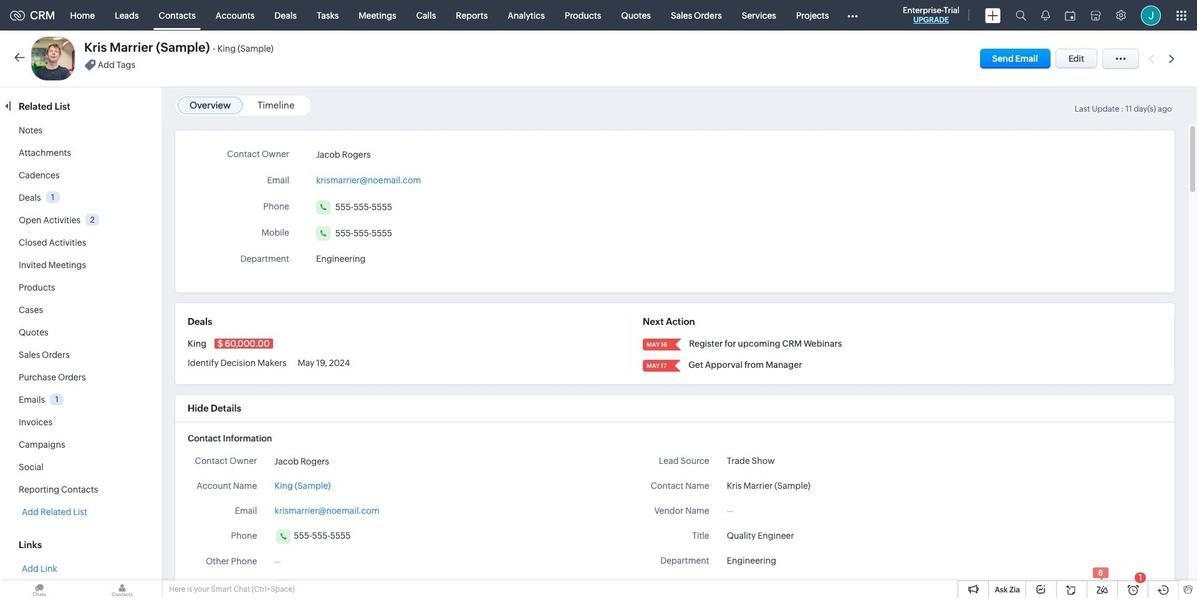 Task type: vqa. For each thing, say whether or not it's contained in the screenshot.
King (Sample) for Low
no



Task type: locate. For each thing, give the bounding box(es) containing it.
previous record image
[[1149, 55, 1155, 63]]

profile element
[[1134, 0, 1169, 30]]

create menu element
[[978, 0, 1009, 30]]

Other Modules field
[[839, 5, 866, 25]]

search element
[[1009, 0, 1034, 31]]

signals element
[[1034, 0, 1058, 31]]

contacts image
[[83, 581, 162, 598]]

chats image
[[0, 581, 79, 598]]



Task type: describe. For each thing, give the bounding box(es) containing it.
create menu image
[[986, 8, 1001, 23]]

next record image
[[1170, 55, 1178, 63]]

search image
[[1016, 10, 1027, 21]]

logo image
[[10, 10, 25, 20]]

profile image
[[1141, 5, 1161, 25]]

signals image
[[1042, 10, 1050, 21]]

calendar image
[[1065, 10, 1076, 20]]



